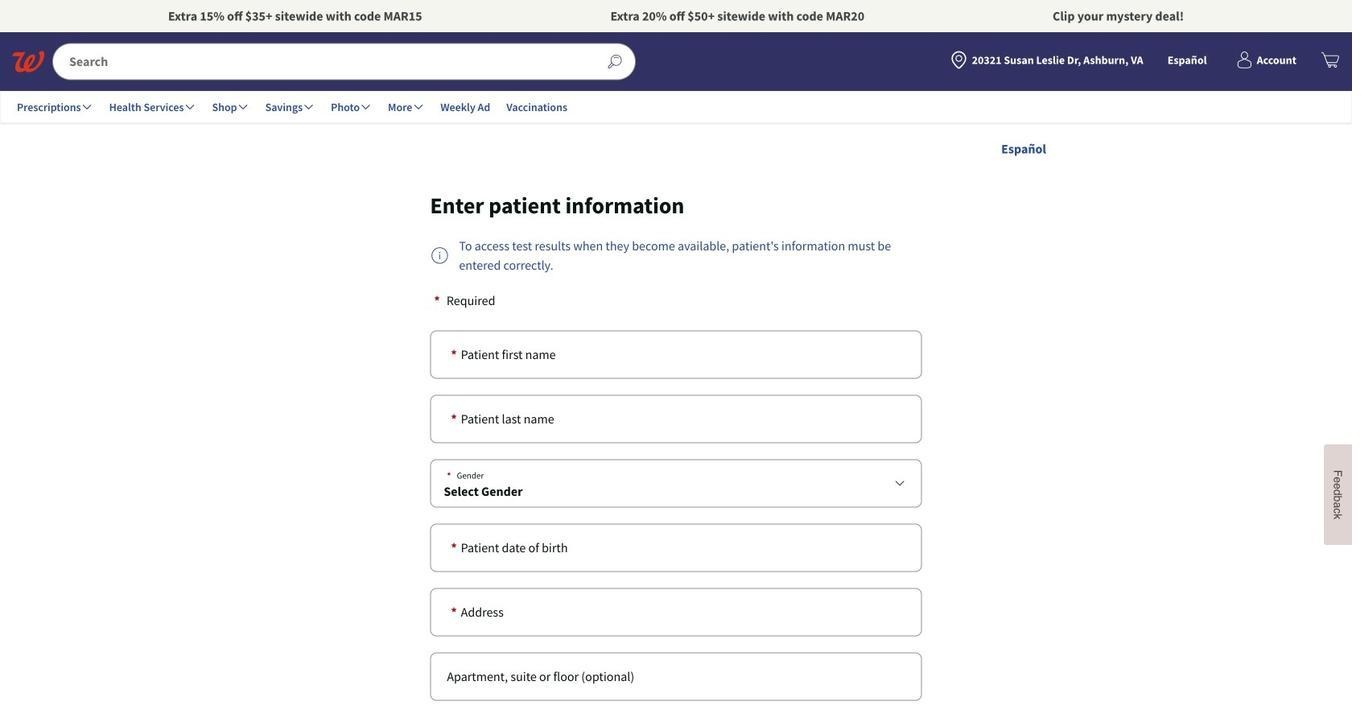 Task type: vqa. For each thing, say whether or not it's contained in the screenshot.
Apt/Suite/Other Optional 'text field' at the left top
no



Task type: describe. For each thing, give the bounding box(es) containing it.
search image
[[599, 46, 631, 77]]

walgreens: trusted since 1901 image
[[12, 51, 44, 72]]

account. element
[[1257, 52, 1297, 68]]

Search by keyword or item number text field
[[53, 44, 607, 79]]



Task type: locate. For each thing, give the bounding box(es) containing it.
top navigation with the logo, search field, account and cart element
[[0, 32, 1353, 123]]

None text field
[[431, 653, 922, 700]]

None text field
[[431, 524, 922, 571]]



